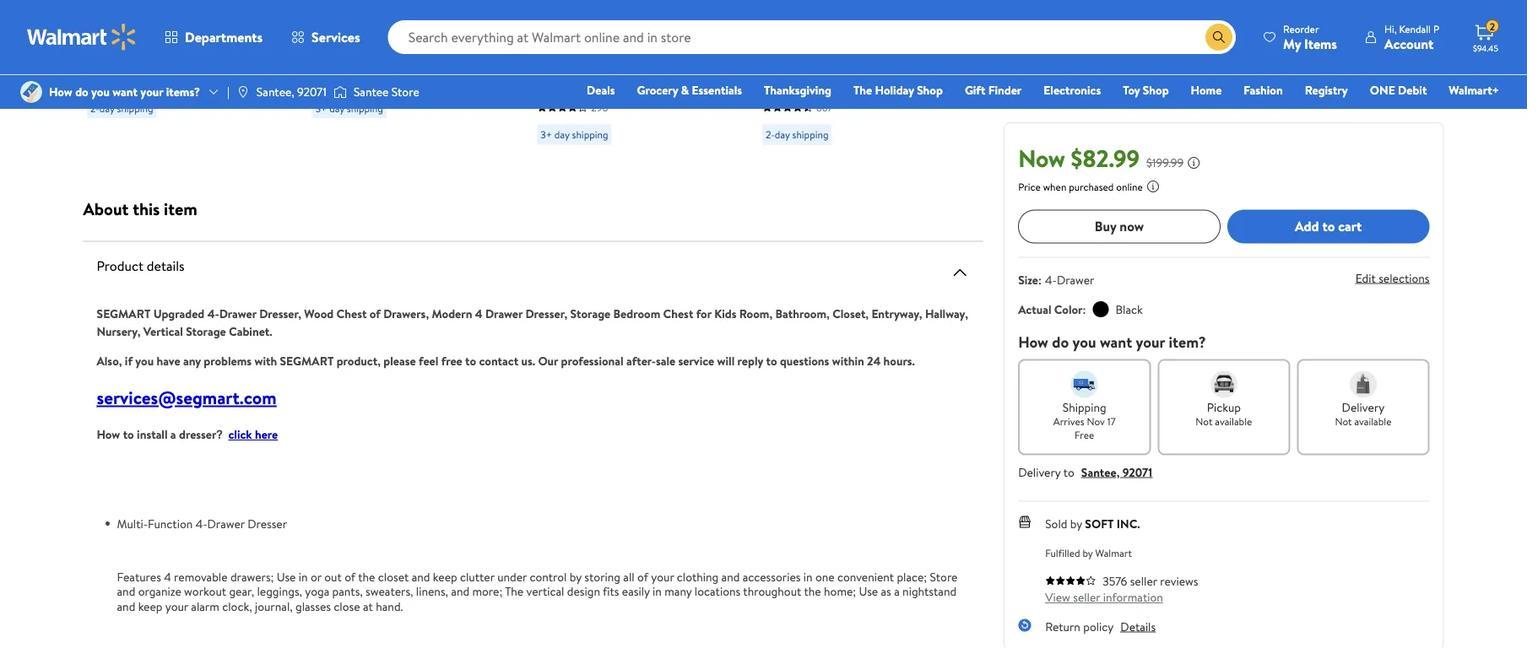Task type: locate. For each thing, give the bounding box(es) containing it.
santee,
[[257, 84, 295, 100], [1082, 464, 1120, 480]]

you for how do you want your item?
[[1073, 331, 1097, 352]]

living up santee store
[[381, 49, 415, 67]]

home link
[[1184, 81, 1230, 99]]

drawer right 6
[[366, 11, 409, 30]]

1 horizontal spatial store
[[930, 569, 958, 585]]

drawer for segmart upgraded 4-drawer dresser, wood chest of drawers, modern 4 drawer dresser, storage bedroom chest for kids room, bathroom, closet, entryway, hallway, nursery, vertical storage cabinet.
[[219, 305, 257, 322]]

clutter
[[460, 569, 495, 585]]

furnulem classic nightstand with 3 drawers, fabric dresser organizer vertical storage tower, stable bedroom end table with open shelf, black oak
[[762, 38, 940, 149]]

gift finder
[[965, 82, 1022, 98]]

open inside dresser for bedroom tv stand with storage entertainment center dresser with 5 fabric drawers with open storage shelf for bedroom living room hallway
[[617, 94, 650, 112]]

1 vertical spatial want
[[1100, 331, 1133, 352]]

drawers inside dresser for bedroom tv stand with storage entertainment center dresser with 5 fabric drawers with open storage shelf for bedroom living room hallway
[[537, 94, 585, 112]]

at
[[363, 598, 373, 615]]

0 horizontal spatial 4
[[164, 569, 171, 585]]

to inside 'button'
[[1323, 217, 1336, 236]]

2 horizontal spatial fabric
[[856, 57, 892, 75]]

 image left santee
[[334, 84, 347, 100]]

all
[[624, 569, 635, 585]]

options left $69.89
[[537, 8, 578, 24]]

of up product,
[[370, 305, 381, 322]]

1 vertical spatial 3+ day shipping
[[540, 128, 608, 142]]

0 horizontal spatial segmart
[[97, 305, 151, 322]]

shipping arrives nov 17 free
[[1054, 399, 1116, 442]]

dressers
[[87, 49, 137, 67], [122, 67, 172, 86]]

0 horizontal spatial do
[[75, 84, 88, 100]]

1 vertical spatial keep
[[138, 598, 163, 615]]

1 horizontal spatial 2-
[[766, 128, 775, 142]]

cabinet
[[312, 49, 358, 67]]

4
[[475, 305, 483, 322], [164, 569, 171, 585]]

to right reply
[[766, 353, 777, 369]]

services@segmart.com link
[[97, 385, 277, 410]]

6
[[355, 11, 363, 30]]

1 options from the left
[[537, 8, 578, 24]]

0 horizontal spatial in
[[299, 569, 308, 585]]

1 horizontal spatial the
[[854, 82, 873, 98]]

0 horizontal spatial not
[[1196, 414, 1213, 429]]

black down the holiday shop
[[896, 112, 927, 131]]

living inside dresser for bedroom tv stand with storage entertainment center dresser with 5 fabric drawers with open storage shelf for bedroom living room hallway
[[648, 112, 682, 131]]

fabric inside furnulem classic nightstand with 3 drawers, fabric dresser organizer vertical storage tower, stable bedroom end table with open shelf, black oak
[[856, 57, 892, 75]]

not for pickup
[[1196, 414, 1213, 429]]

0 vertical spatial want
[[113, 84, 138, 100]]

in
[[299, 569, 308, 585], [804, 569, 813, 585], [653, 583, 662, 600]]

pickup not available
[[1196, 399, 1253, 429]]

with left the 5
[[629, 75, 654, 94]]

3+ down santee, 92071
[[315, 101, 327, 116]]

entertainment
[[614, 57, 699, 75]]

glasses
[[296, 598, 331, 615]]

1 horizontal spatial shop
[[1143, 82, 1169, 98]]

sold
[[1046, 516, 1068, 532]]

will
[[717, 353, 735, 369]]

0 horizontal spatial santee,
[[257, 84, 295, 100]]

product,
[[337, 353, 381, 369]]

1 vertical spatial do
[[1052, 331, 1069, 352]]

0 horizontal spatial you
[[91, 84, 110, 100]]

drawer up color at the right top of page
[[1057, 271, 1095, 288]]

clock,
[[222, 598, 252, 615]]

oak
[[762, 131, 786, 149]]

$82.99
[[1071, 141, 1140, 174]]

options
[[537, 8, 578, 24], [762, 8, 803, 24]]

92071 up inc.
[[1123, 464, 1153, 480]]

view
[[1046, 589, 1071, 606]]

1 not from the left
[[1196, 414, 1213, 429]]

and left organize
[[117, 583, 135, 600]]

you for also, if you have any problems with segmart product, please feel free to contact us. our professional after-sale service will reply to questions within 24 hours.
[[135, 353, 154, 369]]

2 available from the left
[[1355, 414, 1392, 429]]

1 horizontal spatial want
[[1100, 331, 1133, 352]]

1 vertical spatial 4-
[[207, 305, 219, 322]]

for up 84
[[361, 49, 378, 67]]

1 vertical spatial 4
[[164, 569, 171, 585]]

1 horizontal spatial wood
[[401, 30, 435, 49]]

upgraded
[[153, 305, 205, 322]]

0 horizontal spatial the
[[505, 583, 524, 600]]

available down intent image for delivery
[[1355, 414, 1392, 429]]

to right free
[[465, 353, 476, 369]]

1 vertical spatial wood
[[304, 305, 334, 322]]

white,
[[360, 30, 398, 49]]

0 vertical spatial by
[[1071, 516, 1083, 532]]

0 vertical spatial room,
[[419, 49, 457, 67]]

2 product group from the left
[[312, 0, 500, 152]]

with right center
[[589, 94, 614, 112]]

0 horizontal spatial 2-day shipping
[[90, 101, 153, 116]]

0 horizontal spatial living
[[381, 49, 415, 67]]

0 vertical spatial 4-
[[1045, 271, 1057, 288]]

legal information image
[[1147, 179, 1160, 193]]

1 horizontal spatial :
[[1083, 301, 1086, 318]]

feel
[[419, 353, 439, 369]]

intent image for delivery image
[[1350, 371, 1377, 398]]

use
[[277, 569, 296, 585], [859, 583, 878, 600]]

0 vertical spatial a
[[170, 426, 176, 443]]

dresser inside furnulem classic nightstand with 3 drawers, fabric dresser organizer vertical storage tower, stable bedroom end table with open shelf, black oak
[[895, 57, 940, 75]]

4- right upgraded
[[207, 305, 219, 322]]

available down intent image for pickup
[[1216, 414, 1253, 429]]

for left the kids
[[696, 305, 712, 322]]

storage
[[438, 30, 484, 49], [565, 57, 611, 75], [871, 75, 917, 94], [653, 94, 699, 112], [571, 305, 611, 322], [186, 323, 226, 339]]

not inside pickup not available
[[1196, 414, 1213, 429]]

0 horizontal spatial  image
[[20, 81, 42, 103]]

fabric inside reahome 9 drawers dresser, chest of drawers fabric dressers with leather finish for adult dressers for bedroom brown
[[192, 30, 228, 49]]

product group
[[87, 0, 275, 152], [312, 0, 500, 152], [537, 0, 725, 152], [762, 0, 950, 152]]

how
[[49, 84, 72, 100], [1019, 331, 1049, 352], [97, 426, 120, 443]]

arrives
[[1054, 414, 1085, 429]]

the left closet
[[358, 569, 375, 585]]

open left the 5
[[617, 94, 650, 112]]

gift finder link
[[958, 81, 1030, 99]]

shipping down the 887
[[792, 128, 828, 142]]

room, inside segmart upgraded 4-drawer dresser, wood chest of drawers, modern 4 drawer dresser, storage bedroom chest for kids room, bathroom, closet, entryway, hallway, nursery, vertical storage cabinet.
[[740, 305, 773, 322]]

living inside homfa 6 drawer double dresser white, wood storage cabinet for living room, chest of drawers for bedroom
[[381, 49, 415, 67]]

drawers right "9"
[[167, 11, 215, 30]]

1 from from the left
[[581, 8, 606, 24]]

drawers, left modern
[[384, 305, 429, 322]]

open left shelf,
[[824, 112, 856, 131]]

design
[[567, 583, 600, 600]]

0 horizontal spatial 92071
[[297, 84, 327, 100]]

of down the services popup button
[[312, 67, 324, 86]]

0 horizontal spatial drawers,
[[384, 305, 429, 322]]

3+
[[315, 101, 327, 116], [540, 128, 552, 142]]

day down cabinet
[[329, 101, 344, 116]]

function
[[148, 515, 193, 532]]

Walmart Site-Wide search field
[[388, 20, 1236, 54]]

from left $37.89 on the right
[[806, 8, 831, 24]]

do down color at the right top of page
[[1052, 331, 1069, 352]]

1 vertical spatial 92071
[[1123, 464, 1153, 480]]

2- down adult
[[90, 101, 99, 116]]

available inside pickup not available
[[1216, 414, 1253, 429]]

store right "place;"
[[930, 569, 958, 585]]

dresser, up cabinet.
[[259, 305, 301, 322]]

vertical
[[527, 583, 565, 600]]

bedroom inside furnulem classic nightstand with 3 drawers, fabric dresser organizer vertical storage tower, stable bedroom end table with open shelf, black oak
[[843, 94, 897, 112]]

drawers, down walmart site-wide search box
[[801, 57, 853, 75]]

dressers right adult
[[122, 67, 172, 86]]

living
[[381, 49, 415, 67], [648, 112, 682, 131]]

2- down tower,
[[766, 128, 775, 142]]

2 – from the left
[[869, 8, 875, 24]]

1 horizontal spatial open
[[824, 112, 856, 131]]

1 horizontal spatial living
[[648, 112, 682, 131]]

contact
[[479, 353, 519, 369]]

not inside delivery not available
[[1335, 414, 1353, 429]]

wood inside segmart upgraded 4-drawer dresser, wood chest of drawers, modern 4 drawer dresser, storage bedroom chest for kids room, bathroom, closet, entryway, hallway, nursery, vertical storage cabinet.
[[304, 305, 334, 322]]

living down grocery
[[648, 112, 682, 131]]

2 horizontal spatial how
[[1019, 331, 1049, 352]]

$199.99
[[1147, 154, 1184, 171]]

1 horizontal spatial –
[[869, 8, 875, 24]]

throughout
[[743, 583, 802, 600]]

your right easily at the bottom
[[651, 569, 674, 585]]

cart
[[1339, 217, 1362, 236]]

2 from from the left
[[806, 8, 831, 24]]

click here link
[[228, 426, 278, 443]]

4- right function
[[196, 515, 207, 532]]

24
[[867, 353, 881, 369]]

1 horizontal spatial available
[[1355, 414, 1392, 429]]

2 shop from the left
[[1143, 82, 1169, 98]]

in left many on the left of page
[[653, 583, 662, 600]]

1 vertical spatial by
[[1083, 546, 1093, 560]]

santee, right |
[[257, 84, 295, 100]]

do
[[75, 84, 88, 100], [1052, 331, 1069, 352]]

clothing
[[677, 569, 719, 585]]

homfa 6 drawer double dresser white, wood storage cabinet for living room, chest of drawers for bedroom
[[312, 11, 494, 86]]

1 vertical spatial living
[[648, 112, 682, 131]]

0 horizontal spatial –
[[645, 8, 651, 24]]

in left the one
[[804, 569, 813, 585]]

us.
[[521, 353, 535, 369]]

4 right modern
[[475, 305, 483, 322]]

2 vertical spatial 4-
[[196, 515, 207, 532]]

not down intent image for delivery
[[1335, 414, 1353, 429]]

1 vertical spatial how
[[1019, 331, 1049, 352]]

 image for how do you want your items?
[[20, 81, 42, 103]]

1 vertical spatial drawers,
[[384, 305, 429, 322]]

0 horizontal spatial wood
[[304, 305, 334, 322]]

essentials
[[692, 82, 742, 98]]

how for how do you want your item?
[[1019, 331, 1049, 352]]

walmart+
[[1449, 82, 1500, 98]]

shop right toy in the top of the page
[[1143, 82, 1169, 98]]

do for how do you want your item?
[[1052, 331, 1069, 352]]

0 horizontal spatial vertical
[[143, 323, 183, 339]]

0 vertical spatial 92071
[[297, 84, 327, 100]]

0 horizontal spatial room,
[[419, 49, 457, 67]]

drawers, inside furnulem classic nightstand with 3 drawers, fabric dresser organizer vertical storage tower, stable bedroom end table with open shelf, black oak
[[801, 57, 853, 75]]

you left 795 on the top left of the page
[[91, 84, 110, 100]]

of inside homfa 6 drawer double dresser white, wood storage cabinet for living room, chest of drawers for bedroom
[[312, 67, 324, 86]]

1 vertical spatial room,
[[740, 305, 773, 322]]

0 horizontal spatial how
[[49, 84, 72, 100]]

0 horizontal spatial available
[[1216, 414, 1253, 429]]

free
[[441, 353, 463, 369]]

drawers down services
[[327, 67, 376, 86]]

shop inside the holiday shop "link"
[[917, 82, 943, 98]]

a right 'install'
[[170, 426, 176, 443]]

1 horizontal spatial 3+ day shipping
[[540, 128, 608, 142]]

options up furnulem
[[762, 8, 803, 24]]

1 horizontal spatial a
[[894, 583, 900, 600]]

2 vertical spatial how
[[97, 426, 120, 443]]

0 vertical spatial black
[[896, 112, 927, 131]]

2 options from the left
[[762, 8, 803, 24]]

dresser, inside reahome 9 drawers dresser, chest of drawers fabric dressers with leather finish for adult dressers for bedroom brown
[[219, 11, 266, 30]]

drawer up cabinet.
[[219, 305, 257, 322]]

2 not from the left
[[1335, 414, 1353, 429]]

shipping down 296
[[572, 128, 608, 142]]

available inside delivery not available
[[1355, 414, 1392, 429]]

1 vertical spatial :
[[1083, 301, 1086, 318]]

1 horizontal spatial do
[[1052, 331, 1069, 352]]

dresser, up our
[[526, 305, 568, 322]]

of
[[124, 30, 137, 49], [312, 67, 324, 86], [370, 305, 381, 322], [345, 569, 356, 585], [638, 569, 649, 585]]

1 horizontal spatial drawers,
[[801, 57, 853, 75]]

your left alarm
[[165, 598, 188, 615]]

 image
[[20, 81, 42, 103], [334, 84, 347, 100]]

not
[[1196, 414, 1213, 429], [1335, 414, 1353, 429]]

dresser, up finish
[[219, 11, 266, 30]]

the holiday shop link
[[846, 81, 951, 99]]

delivery inside delivery not available
[[1342, 399, 1385, 415]]

0 horizontal spatial open
[[617, 94, 650, 112]]

nightstand
[[864, 38, 929, 57]]

intent image for pickup image
[[1211, 371, 1238, 398]]

by right sold
[[1071, 516, 1083, 532]]

4- for function
[[196, 515, 207, 532]]

2 vertical spatial by
[[570, 569, 582, 585]]

2-day shipping down how do you want your items?
[[90, 101, 153, 116]]

1 horizontal spatial seller
[[1130, 573, 1158, 589]]

0 vertical spatial drawers,
[[801, 57, 853, 75]]

the left home;
[[804, 583, 821, 600]]

color
[[1055, 301, 1083, 318]]

to for delivery to santee, 92071
[[1064, 464, 1075, 480]]

delivery up sold
[[1019, 464, 1061, 480]]

by right the fulfilled
[[1083, 546, 1093, 560]]

1 horizontal spatial 2-day shipping
[[766, 128, 828, 142]]

1 shop from the left
[[917, 82, 943, 98]]

your
[[140, 84, 163, 100], [1136, 331, 1166, 352], [651, 569, 674, 585], [165, 598, 188, 615]]

3+ day shipping down santee
[[315, 101, 383, 116]]

1 horizontal spatial vertical
[[823, 75, 868, 94]]

use left or
[[277, 569, 296, 585]]

you right if
[[135, 353, 154, 369]]

1 vertical spatial store
[[930, 569, 958, 585]]

alarm
[[191, 598, 219, 615]]

1 product group from the left
[[87, 0, 275, 152]]

our
[[538, 353, 558, 369]]

the inside "link"
[[854, 82, 873, 98]]

1 horizontal spatial room,
[[740, 305, 773, 322]]

and left more;
[[451, 583, 470, 600]]

0 horizontal spatial delivery
[[1019, 464, 1061, 480]]

4-
[[1045, 271, 1057, 288], [207, 305, 219, 322], [196, 515, 207, 532]]

how for how do you want your items?
[[49, 84, 72, 100]]

for down options from $69.89 – $94.89 in the left of the page
[[585, 38, 602, 57]]

0 horizontal spatial black
[[896, 112, 927, 131]]

1 horizontal spatial in
[[653, 583, 662, 600]]

a right as
[[894, 583, 900, 600]]

the left holiday
[[854, 82, 873, 98]]

0 horizontal spatial 3+ day shipping
[[315, 101, 383, 116]]

1 vertical spatial 2-day shipping
[[766, 128, 828, 142]]

classic
[[821, 38, 861, 57]]

1 horizontal spatial segmart
[[280, 353, 334, 369]]

by for sold
[[1071, 516, 1083, 532]]

1 – from the left
[[645, 8, 651, 24]]

2-day shipping
[[90, 101, 153, 116], [766, 128, 828, 142]]

with inside reahome 9 drawers dresser, chest of drawers fabric dressers with leather finish for adult dressers for bedroom brown
[[141, 49, 166, 67]]

 image left adult
[[20, 81, 42, 103]]

0 horizontal spatial shop
[[917, 82, 943, 98]]

please
[[384, 353, 416, 369]]

in left or
[[299, 569, 308, 585]]

4 product group from the left
[[762, 0, 950, 152]]

0 horizontal spatial want
[[113, 84, 138, 100]]

many
[[665, 583, 692, 600]]

0 vertical spatial 3+
[[315, 101, 327, 116]]

from left $69.89
[[581, 8, 606, 24]]

of inside reahome 9 drawers dresser, chest of drawers fabric dressers with leather finish for adult dressers for bedroom brown
[[124, 30, 137, 49]]

vertical down upgraded
[[143, 323, 183, 339]]

drawer right function
[[207, 515, 245, 532]]

selections
[[1379, 270, 1430, 286]]

segmart left product,
[[280, 353, 334, 369]]

how left adult
[[49, 84, 72, 100]]

1 horizontal spatial fabric
[[668, 75, 704, 94]]

 image
[[236, 85, 250, 99]]

0 vertical spatial living
[[381, 49, 415, 67]]

0 horizontal spatial from
[[581, 8, 606, 24]]

for inside segmart upgraded 4-drawer dresser, wood chest of drawers, modern 4 drawer dresser, storage bedroom chest for kids room, bathroom, closet, entryway, hallway, nursery, vertical storage cabinet.
[[696, 305, 712, 322]]

1 horizontal spatial from
[[806, 8, 831, 24]]

&
[[681, 82, 689, 98]]

3+ day shipping down 296
[[540, 128, 608, 142]]

for right finish
[[253, 49, 271, 67]]

free
[[1075, 428, 1095, 442]]

1 vertical spatial segmart
[[280, 353, 334, 369]]

1 vertical spatial black
[[1116, 301, 1143, 318]]

how do you want your item?
[[1019, 331, 1207, 352]]

delivery not available
[[1335, 399, 1392, 429]]

to for how to install a dresser？ click here
[[123, 426, 134, 443]]

finder
[[989, 82, 1022, 98]]

the right more;
[[505, 583, 524, 600]]

by left storing
[[570, 569, 582, 585]]

fulfilled by walmart
[[1046, 546, 1132, 560]]

how left 'install'
[[97, 426, 120, 443]]

1 vertical spatial a
[[894, 583, 900, 600]]

from for classic
[[806, 8, 831, 24]]

double
[[412, 11, 454, 30]]

0 horizontal spatial options
[[537, 8, 578, 24]]

do down walmart image
[[75, 84, 88, 100]]

seller down 3.8862 stars out of 5, based on 3576 seller reviews element
[[1074, 589, 1101, 606]]

1 horizontal spatial 4
[[475, 305, 483, 322]]

chest inside homfa 6 drawer double dresser white, wood storage cabinet for living room, chest of drawers for bedroom
[[460, 49, 494, 67]]

product details
[[97, 257, 185, 275]]

1 horizontal spatial not
[[1335, 414, 1353, 429]]

0 horizontal spatial use
[[277, 569, 296, 585]]

1 horizontal spatial use
[[859, 583, 878, 600]]

0 vertical spatial 4
[[475, 305, 483, 322]]

 image for santee store
[[334, 84, 347, 100]]

with up 795 on the top left of the page
[[141, 49, 166, 67]]

items?
[[166, 84, 200, 100]]

departments button
[[150, 17, 277, 57]]

2-day shipping down tower,
[[766, 128, 828, 142]]

deals link
[[579, 81, 623, 99]]

tv
[[663, 38, 678, 57]]

how down actual
[[1019, 331, 1049, 352]]

storage inside furnulem classic nightstand with 3 drawers, fabric dresser organizer vertical storage tower, stable bedroom end table with open shelf, black oak
[[871, 75, 917, 94]]

0 horizontal spatial keep
[[138, 598, 163, 615]]

1 vertical spatial delivery
[[1019, 464, 1061, 480]]

vertical inside furnulem classic nightstand with 3 drawers, fabric dresser organizer vertical storage tower, stable bedroom end table with open shelf, black oak
[[823, 75, 868, 94]]

to left santee, 92071 button
[[1064, 464, 1075, 480]]

multi-function 4-drawer dresser
[[117, 515, 287, 532]]

2 horizontal spatial you
[[1073, 331, 1097, 352]]

1 available from the left
[[1216, 414, 1253, 429]]

delivery
[[1342, 399, 1385, 415], [1019, 464, 1061, 480]]

Search search field
[[388, 20, 1236, 54]]

add
[[1296, 217, 1320, 236]]

multi-
[[117, 515, 148, 532]]

wood inside homfa 6 drawer double dresser white, wood storage cabinet for living room, chest of drawers for bedroom
[[401, 30, 435, 49]]

black up the how do you want your item?
[[1116, 301, 1143, 318]]

segmart
[[97, 305, 151, 322], [280, 353, 334, 369]]

segmart inside segmart upgraded 4-drawer dresser, wood chest of drawers, modern 4 drawer dresser, storage bedroom chest for kids room, bathroom, closet, entryway, hallway, nursery, vertical storage cabinet.
[[97, 305, 151, 322]]

4- inside segmart upgraded 4-drawer dresser, wood chest of drawers, modern 4 drawer dresser, storage bedroom chest for kids room, bathroom, closet, entryway, hallway, nursery, vertical storage cabinet.
[[207, 305, 219, 322]]

0 horizontal spatial store
[[392, 84, 419, 100]]

3 product group from the left
[[537, 0, 725, 152]]

room, down double at left
[[419, 49, 457, 67]]

chest inside reahome 9 drawers dresser, chest of drawers fabric dressers with leather finish for adult dressers for bedroom brown
[[87, 30, 121, 49]]

seller right 3576
[[1130, 573, 1158, 589]]

keep left clutter
[[433, 569, 457, 585]]

santee, down the free
[[1082, 464, 1120, 480]]

: down size : 4-drawer
[[1083, 301, 1086, 318]]



Task type: vqa. For each thing, say whether or not it's contained in the screenshot.
"6"
yes



Task type: describe. For each thing, give the bounding box(es) containing it.
linens,
[[416, 583, 448, 600]]

shop inside "toy shop" 'link'
[[1143, 82, 1169, 98]]

reviews
[[1161, 573, 1199, 589]]

$69.89
[[609, 8, 642, 24]]

now $82.99
[[1019, 141, 1140, 174]]

segmart upgraded 4-drawer dresser, wood chest of drawers, modern 4 drawer dresser, storage bedroom chest for kids room, bathroom, closet, entryway, hallway, nursery, vertical storage cabinet.
[[97, 305, 969, 339]]

dresser？
[[179, 426, 228, 443]]

3.8862 stars out of 5, based on 3576 seller reviews element
[[1046, 575, 1096, 585]]

entryway,
[[872, 305, 923, 322]]

walmart image
[[27, 24, 137, 51]]

drawers, inside segmart upgraded 4-drawer dresser, wood chest of drawers, modern 4 drawer dresser, storage bedroom chest for kids room, bathroom, closet, entryway, hallway, nursery, vertical storage cabinet.
[[384, 305, 429, 322]]

available for pickup
[[1216, 414, 1253, 429]]

open inside furnulem classic nightstand with 3 drawers, fabric dresser organizer vertical storage tower, stable bedroom end table with open shelf, black oak
[[824, 112, 856, 131]]

1 horizontal spatial how
[[97, 426, 120, 443]]

out
[[324, 569, 342, 585]]

0 horizontal spatial the
[[358, 569, 375, 585]]

size
[[1019, 271, 1039, 288]]

dresser inside homfa 6 drawer double dresser white, wood storage cabinet for living room, chest of drawers for bedroom
[[312, 30, 357, 49]]

want for items?
[[113, 84, 138, 100]]

nov
[[1087, 414, 1105, 429]]

pickup
[[1207, 399, 1241, 415]]

drawer for size : 4-drawer
[[1057, 271, 1095, 288]]

to for add to cart
[[1323, 217, 1336, 236]]

questions
[[780, 353, 830, 369]]

one
[[1370, 82, 1396, 98]]

drawers;
[[230, 569, 274, 585]]

storage inside homfa 6 drawer double dresser white, wood storage cabinet for living room, chest of drawers for bedroom
[[438, 30, 484, 49]]

vertical inside segmart upgraded 4-drawer dresser, wood chest of drawers, modern 4 drawer dresser, storage bedroom chest for kids room, bathroom, closet, entryway, hallway, nursery, vertical storage cabinet.
[[143, 323, 183, 339]]

hallway
[[537, 131, 582, 149]]

bedroom inside reahome 9 drawers dresser, chest of drawers fabric dressers with leather finish for adult dressers for bedroom brown
[[196, 67, 250, 86]]

– for bedroom
[[645, 8, 651, 24]]

0 horizontal spatial :
[[1039, 271, 1042, 288]]

$94.45
[[1474, 42, 1499, 54]]

fashion link
[[1237, 81, 1291, 99]]

sold by soft inc.
[[1046, 516, 1141, 532]]

3
[[790, 57, 798, 75]]

more;
[[472, 583, 503, 600]]

toy shop link
[[1116, 81, 1177, 99]]

drawers up 795 on the top left of the page
[[140, 30, 189, 49]]

shipping down how do you want your items?
[[117, 101, 153, 116]]

by inside the features 4 removable drawers; use in or out of the closet and keep clutter under control by storing all of your clothing and accessories in one convenient place; store and organize workout gear, leggings, yoga pants, sweaters, linens, and more; the vertical design fits easily in many locations throughout the home; use as a nightstand and keep your alarm clock, journal, glasses close at hand.
[[570, 569, 582, 585]]

adult
[[87, 67, 118, 86]]

1 horizontal spatial the
[[804, 583, 821, 600]]

dressers up how do you want your items?
[[87, 49, 137, 67]]

item
[[164, 197, 197, 220]]

one debit
[[1370, 82, 1427, 98]]

1 horizontal spatial 92071
[[1123, 464, 1153, 480]]

registry link
[[1298, 81, 1356, 99]]

of right out
[[345, 569, 356, 585]]

0 vertical spatial 3+ day shipping
[[315, 101, 383, 116]]

0 vertical spatial keep
[[433, 569, 457, 585]]

thanksgiving
[[764, 82, 832, 98]]

drawer up also, if you have any problems with segmart product, please feel free to contact us. our professional after-sale service will reply to questions within 24 hours.
[[486, 305, 523, 322]]

product group containing homfa 6 drawer double dresser white, wood storage cabinet for living room, chest of drawers for bedroom
[[312, 0, 500, 152]]

with up shelf
[[537, 57, 562, 75]]

intent image for shipping image
[[1071, 371, 1098, 398]]

1 vertical spatial 2-
[[766, 128, 775, 142]]

of right all
[[638, 569, 649, 585]]

removable
[[174, 569, 228, 585]]

84
[[366, 74, 378, 88]]

by for fulfilled
[[1083, 546, 1093, 560]]

0 vertical spatial santee,
[[257, 84, 295, 100]]

cabinet.
[[229, 323, 272, 339]]

with right table
[[795, 112, 820, 131]]

1 horizontal spatial black
[[1116, 301, 1143, 318]]

4- for :
[[1045, 271, 1057, 288]]

reorder my items
[[1284, 22, 1338, 53]]

delivery for to
[[1019, 464, 1061, 480]]

reahome 9 drawers dresser, chest of drawers fabric dressers with leather finish for adult dressers for bedroom brown
[[87, 11, 271, 104]]

online
[[1117, 179, 1143, 194]]

under
[[498, 569, 527, 585]]

services@segmart.com
[[97, 385, 277, 410]]

not for delivery
[[1335, 414, 1353, 429]]

0 vertical spatial store
[[392, 84, 419, 100]]

search icon image
[[1213, 30, 1226, 44]]

how do you want your items?
[[49, 84, 200, 100]]

available for delivery
[[1355, 414, 1392, 429]]

options for furnulem classic nightstand with 3 drawers, fabric dresser organizer vertical storage tower, stable bedroom end table with open shelf, black oak
[[762, 8, 803, 24]]

information
[[1104, 589, 1164, 606]]

pants,
[[332, 583, 363, 600]]

when
[[1044, 179, 1067, 194]]

your left items?
[[140, 84, 163, 100]]

edit
[[1356, 270, 1376, 286]]

view seller information
[[1046, 589, 1164, 606]]

options from $69.89 – $94.89
[[537, 8, 689, 24]]

delivery for not
[[1342, 399, 1385, 415]]

stand
[[682, 38, 715, 57]]

296
[[591, 100, 608, 115]]

options for dresser for bedroom tv stand with storage entertainment center dresser with 5 fabric drawers with open storage shelf for bedroom living room hallway
[[537, 8, 578, 24]]

edit selections button
[[1356, 270, 1430, 286]]

toy
[[1123, 82, 1140, 98]]

problems
[[204, 353, 252, 369]]

product group containing reahome 9 drawers dresser, chest of drawers fabric dressers with leather finish for adult dressers for bedroom brown
[[87, 0, 275, 152]]

return
[[1046, 618, 1081, 635]]

a inside the features 4 removable drawers; use in or out of the closet and keep clutter under control by storing all of your clothing and accessories in one convenient place; store and organize workout gear, leggings, yoga pants, sweaters, linens, and more; the vertical design fits easily in many locations throughout the home; use as a nightstand and keep your alarm clock, journal, glasses close at hand.
[[894, 583, 900, 600]]

the inside the features 4 removable drawers; use in or out of the closet and keep clutter under control by storing all of your clothing and accessories in one convenient place; store and organize workout gear, leggings, yoga pants, sweaters, linens, and more; the vertical design fits easily in many locations throughout the home; use as a nightstand and keep your alarm clock, journal, glasses close at hand.
[[505, 583, 524, 600]]

modern
[[432, 305, 472, 322]]

hours.
[[884, 353, 915, 369]]

grocery
[[637, 82, 678, 98]]

drawers inside homfa 6 drawer double dresser white, wood storage cabinet for living room, chest of drawers for bedroom
[[327, 67, 376, 86]]

drawer for multi-function 4-drawer dresser
[[207, 515, 245, 532]]

shipping down santee
[[347, 101, 383, 116]]

or
[[311, 569, 322, 585]]

fulfilled
[[1046, 546, 1081, 560]]

hallway,
[[926, 305, 969, 322]]

bedroom inside homfa 6 drawer double dresser white, wood storage cabinet for living room, chest of drawers for bedroom
[[400, 67, 454, 86]]

details
[[1121, 618, 1156, 635]]

2 horizontal spatial in
[[804, 569, 813, 585]]

electronics
[[1044, 82, 1101, 98]]

product details image
[[950, 263, 970, 283]]

with down cabinet.
[[255, 353, 277, 369]]

for right 795 on the top left of the page
[[175, 67, 193, 86]]

the holiday shop
[[854, 82, 943, 98]]

about this item
[[83, 197, 197, 220]]

and right clothing
[[722, 569, 740, 585]]

click
[[228, 426, 252, 443]]

install
[[137, 426, 168, 443]]

fabric inside dresser for bedroom tv stand with storage entertainment center dresser with 5 fabric drawers with open storage shelf for bedroom living room hallway
[[668, 75, 704, 94]]

– for nightstand
[[869, 8, 875, 24]]

black inside furnulem classic nightstand with 3 drawers, fabric dresser organizer vertical storage tower, stable bedroom end table with open shelf, black oak
[[896, 112, 927, 131]]

day down how do you want your items?
[[99, 101, 114, 116]]

day down tower,
[[775, 128, 790, 142]]

4 inside the features 4 removable drawers; use in or out of the closet and keep clutter under control by storing all of your clothing and accessories in one convenient place; store and organize workout gear, leggings, yoga pants, sweaters, linens, and more; the vertical design fits easily in many locations throughout the home; use as a nightstand and keep your alarm clock, journal, glasses close at hand.
[[164, 569, 171, 585]]

your left item? at the right bottom of page
[[1136, 331, 1166, 352]]

gear,
[[229, 583, 254, 600]]

4- for upgraded
[[207, 305, 219, 322]]

1 horizontal spatial santee,
[[1082, 464, 1120, 480]]

size : 4-drawer
[[1019, 271, 1095, 288]]

options from $37.89 – $52.89
[[762, 8, 912, 24]]

want for item?
[[1100, 331, 1133, 352]]

walmart+ link
[[1442, 81, 1507, 99]]

and right closet
[[412, 569, 430, 585]]

1 vertical spatial 3+
[[540, 128, 552, 142]]

product group containing dresser for bedroom tv stand with storage entertainment center dresser with 5 fabric drawers with open storage shelf for bedroom living room hallway
[[537, 0, 725, 152]]

details button
[[1121, 618, 1156, 635]]

you for how do you want your items?
[[91, 84, 110, 100]]

santee, 92071
[[257, 84, 327, 100]]

buy
[[1095, 217, 1117, 236]]

home;
[[824, 583, 856, 600]]

store inside the features 4 removable drawers; use in or out of the closet and keep clutter under control by storing all of your clothing and accessories in one convenient place; store and organize workout gear, leggings, yoga pants, sweaters, linens, and more; the vertical design fits easily in many locations throughout the home; use as a nightstand and keep your alarm clock, journal, glasses close at hand.
[[930, 569, 958, 585]]

of inside segmart upgraded 4-drawer dresser, wood chest of drawers, modern 4 drawer dresser, storage bedroom chest for kids room, bathroom, closet, entryway, hallway, nursery, vertical storage cabinet.
[[370, 305, 381, 322]]

price when purchased online
[[1019, 179, 1143, 194]]

product group containing furnulem classic nightstand with 3 drawers, fabric dresser organizer vertical storage tower, stable bedroom end table with open shelf, black oak
[[762, 0, 950, 152]]

for left 296
[[570, 112, 587, 131]]

santee, 92071 button
[[1082, 464, 1153, 480]]

for right 84
[[379, 67, 396, 86]]

with left 3
[[762, 57, 787, 75]]

learn more about strikethrough prices image
[[1188, 156, 1201, 169]]

$52.89
[[878, 8, 912, 24]]

seller for view
[[1074, 589, 1101, 606]]

also, if you have any problems with segmart product, please feel free to contact us. our professional after-sale service will reply to questions within 24 hours.
[[97, 353, 915, 369]]

grocery & essentials link
[[630, 81, 750, 99]]

hand.
[[376, 598, 403, 615]]

do for how do you want your items?
[[75, 84, 88, 100]]

bedroom inside segmart upgraded 4-drawer dresser, wood chest of drawers, modern 4 drawer dresser, storage bedroom chest for kids room, bathroom, closet, entryway, hallway, nursery, vertical storage cabinet.
[[614, 305, 661, 322]]

locations
[[695, 583, 741, 600]]

from for for
[[581, 8, 606, 24]]

0 horizontal spatial a
[[170, 426, 176, 443]]

drawer inside homfa 6 drawer double dresser white, wood storage cabinet for living room, chest of drawers for bedroom
[[366, 11, 409, 30]]

view seller information link
[[1046, 589, 1164, 606]]

seller for 3576
[[1130, 573, 1158, 589]]

0 vertical spatial 2-
[[90, 101, 99, 116]]

4 inside segmart upgraded 4-drawer dresser, wood chest of drawers, modern 4 drawer dresser, storage bedroom chest for kids room, bathroom, closet, entryway, hallway, nursery, vertical storage cabinet.
[[475, 305, 483, 322]]

items
[[1305, 34, 1338, 53]]

room, inside homfa 6 drawer double dresser white, wood storage cabinet for living room, chest of drawers for bedroom
[[419, 49, 457, 67]]

and down features at bottom
[[117, 598, 135, 615]]

day down center
[[554, 128, 569, 142]]

holiday
[[875, 82, 914, 98]]

shelf,
[[860, 112, 892, 131]]

0 vertical spatial 2-day shipping
[[90, 101, 153, 116]]

details
[[147, 257, 185, 275]]

policy
[[1084, 618, 1114, 635]]



